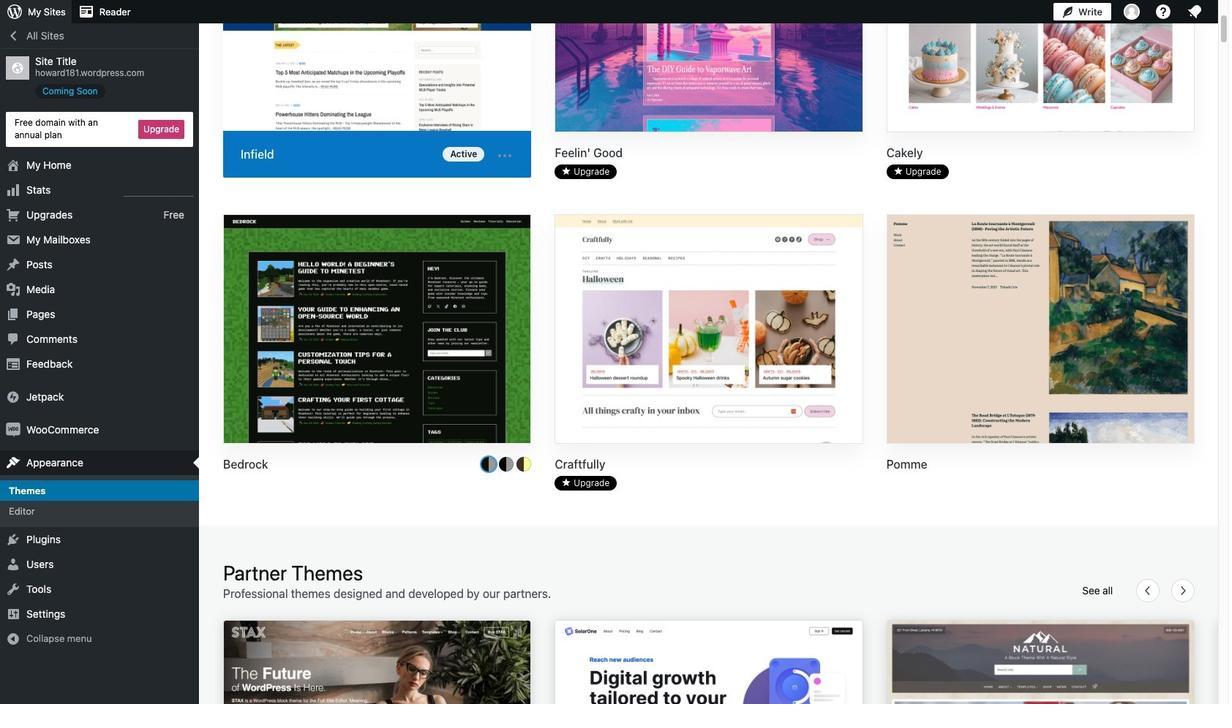 Task type: locate. For each thing, give the bounding box(es) containing it.
a blog theme with a bold vaporwave aesthetic. its nostalgic atmosphere pays homage to the 80s and early 90s. image
[[556, 0, 862, 133]]

my profile image
[[1124, 4, 1140, 20]]

help image
[[1155, 3, 1172, 20]]

whether you're providing fishing charters or surf adventures, promoting local farmers markets or saving the whales, offering vegan cooking tips or selling organic lip balm — the natural theme is a natural choice for your wordpress website. image
[[887, 621, 1194, 705]]

0 vertical spatial img image
[[6, 390, 20, 404]]

highest hourly views 0 image
[[124, 187, 193, 196]]

a cheerful wordpress blogging theme dedicated to all things homemade and delightful. image
[[556, 215, 862, 445]]

stax is a premium block theme for the wordpress full-site editor. the design is clean, versatile, and totally customizable. additionally, the setup wizard provides a super simple installation process — so your site will appear exactly as the demo within moments of activation. image
[[224, 621, 531, 705]]

img image
[[6, 390, 20, 404], [6, 423, 20, 437]]

1 vertical spatial img image
[[6, 423, 20, 437]]

a passionate sports fan blog celebrating your favorite game. image
[[223, 0, 531, 134]]

more options for theme infield image
[[496, 147, 514, 164]]



Task type: vqa. For each thing, say whether or not it's contained in the screenshot.
the bottom Add
no



Task type: describe. For each thing, give the bounding box(es) containing it.
2 img image from the top
[[6, 423, 20, 437]]

inspired by the iconic worlds of minecraft and minetest, bedrock is a blog theme that reminds the immersive experience of these games. image
[[224, 215, 531, 445]]

solarone is a fresh, minimal, and professional wordpress block theme. this theme is suitable for corporate business websites or agencies, freelancers and small startups. image
[[556, 621, 862, 705]]

manage your notifications image
[[1186, 3, 1204, 20]]

pomme is a simple portfolio theme for painters. image
[[887, 215, 1194, 445]]

1 img image from the top
[[6, 390, 20, 404]]

cakely is a business theme perfect for bakers or cake makers with a vibrant colour. image
[[887, 0, 1194, 133]]



